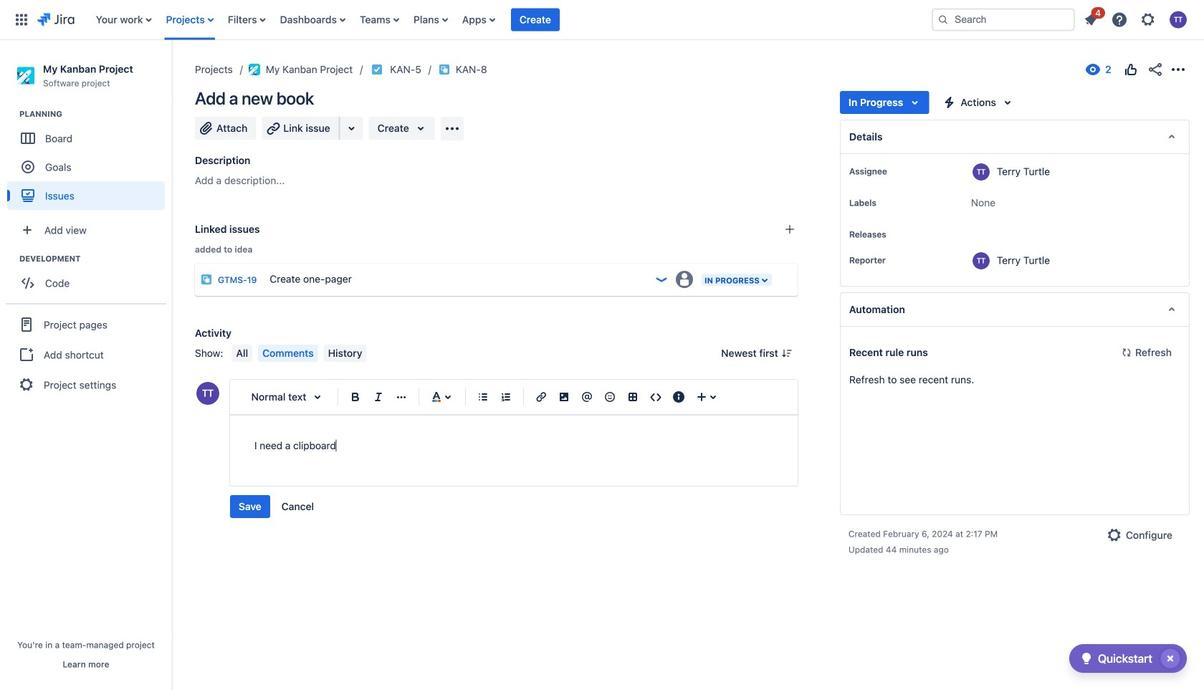 Task type: vqa. For each thing, say whether or not it's contained in the screenshot.
Priority: Low Image
yes



Task type: describe. For each thing, give the bounding box(es) containing it.
copy link to issue image
[[484, 63, 496, 75]]

emoji image
[[602, 389, 619, 406]]

reporter pin to top. only you can see pinned fields. image
[[889, 255, 901, 266]]

code snippet image
[[648, 389, 665, 406]]

goal image
[[22, 161, 34, 174]]

heading for the development icon
[[19, 253, 171, 265]]

add app image
[[444, 120, 461, 137]]

link an issue image
[[784, 224, 796, 235]]

help image
[[1111, 11, 1129, 28]]

actions image
[[1170, 61, 1187, 78]]

priority: low image
[[655, 272, 669, 287]]

more information about terry turtle image for assignee pin to top. only you can see pinned fields. icon
[[973, 163, 990, 181]]

planning image
[[2, 106, 19, 123]]

search image
[[938, 14, 949, 25]]

numbered list ⌘⇧7 image
[[498, 389, 515, 406]]

bold ⌘b image
[[347, 389, 364, 406]]

mention image
[[579, 389, 596, 406]]

task image
[[372, 64, 383, 75]]

heading for planning image
[[19, 108, 171, 120]]

table image
[[625, 389, 642, 406]]

info panel image
[[670, 389, 688, 406]]

1 horizontal spatial list
[[1078, 5, 1196, 33]]

Comment - Main content area, start typing to enter text. text field
[[255, 437, 774, 455]]

my kanban project image
[[249, 64, 260, 75]]

0 horizontal spatial list item
[[511, 0, 560, 40]]

details element
[[840, 120, 1190, 154]]

vote options: no one has voted for this issue yet. image
[[1123, 61, 1140, 78]]

automation element
[[840, 293, 1190, 327]]

sidebar navigation image
[[156, 57, 188, 86]]

1 horizontal spatial list item
[[1078, 5, 1106, 31]]

0 horizontal spatial list
[[89, 0, 921, 40]]



Task type: locate. For each thing, give the bounding box(es) containing it.
settings image
[[1140, 11, 1157, 28]]

0 vertical spatial heading
[[19, 108, 171, 120]]

list
[[89, 0, 921, 40], [1078, 5, 1196, 33]]

issue type: sub-task image
[[201, 274, 212, 285]]

italic ⌘i image
[[370, 389, 387, 406]]

list up copy link to issue image
[[89, 0, 921, 40]]

group
[[7, 108, 171, 215], [7, 253, 171, 302], [6, 303, 166, 405], [230, 495, 323, 518]]

menu bar
[[229, 345, 370, 362]]

more information about terry turtle image down details element
[[973, 163, 990, 181]]

None search field
[[932, 8, 1076, 31]]

more information about terry turtle image
[[973, 163, 990, 181], [973, 252, 990, 270]]

check image
[[1078, 650, 1096, 668]]

2 more information about terry turtle image from the top
[[973, 252, 990, 270]]

subtask image
[[439, 64, 450, 75]]

appswitcher icon image
[[13, 11, 30, 28]]

more information about terry turtle image up automation element on the right of the page
[[973, 252, 990, 270]]

your profile and settings image
[[1170, 11, 1187, 28]]

0 vertical spatial more information about terry turtle image
[[973, 163, 990, 181]]

development image
[[2, 250, 19, 268]]

dismiss quickstart image
[[1160, 648, 1182, 670]]

more information about terry turtle image for reporter pin to top. only you can see pinned fields. icon on the top of the page
[[973, 252, 990, 270]]

banner
[[0, 0, 1205, 40]]

sidebar element
[[0, 40, 172, 691]]

heading
[[19, 108, 171, 120], [19, 253, 171, 265]]

1 heading from the top
[[19, 108, 171, 120]]

1 vertical spatial more information about terry turtle image
[[973, 252, 990, 270]]

bullet list ⌘⇧8 image
[[475, 389, 492, 406]]

add image, video, or file image
[[556, 389, 573, 406]]

link web pages and more image
[[343, 120, 360, 137]]

1 more information about terry turtle image from the top
[[973, 163, 990, 181]]

Search field
[[932, 8, 1076, 31]]

link image
[[533, 389, 550, 406]]

list item
[[511, 0, 560, 40], [1078, 5, 1106, 31]]

labels pin to top. only you can see pinned fields. image
[[880, 197, 891, 209]]

1 vertical spatial heading
[[19, 253, 171, 265]]

primary element
[[9, 0, 921, 40]]

more formatting image
[[393, 389, 410, 406]]

2 heading from the top
[[19, 253, 171, 265]]

notifications image
[[1083, 11, 1100, 28]]

jira image
[[37, 11, 74, 28], [37, 11, 74, 28]]

assignee pin to top. only you can see pinned fields. image
[[890, 166, 902, 177]]

list up vote options: no one has voted for this issue yet. icon
[[1078, 5, 1196, 33]]



